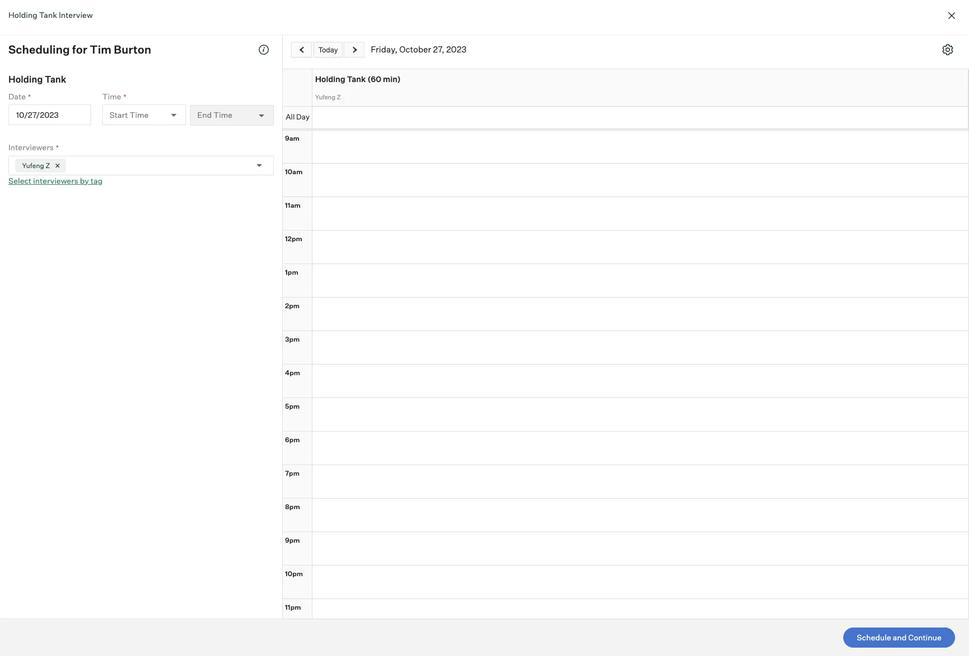 Task type: locate. For each thing, give the bounding box(es) containing it.
min)
[[383, 74, 401, 84]]

holding up date
[[8, 74, 43, 85]]

1 horizontal spatial yufeng z
[[315, 93, 341, 101]]

z up select interviewers by tag
[[46, 161, 50, 170]]

1 vertical spatial z
[[46, 161, 50, 170]]

yufeng z down "holding tank (60 min)"
[[315, 93, 341, 101]]

start
[[110, 110, 128, 119]]

1 vertical spatial time
[[130, 110, 149, 119]]

day
[[296, 113, 310, 121]]

8pm
[[285, 503, 300, 511]]

yufeng down interviewers
[[22, 161, 44, 170]]

all
[[286, 113, 295, 121]]

and
[[893, 633, 907, 643]]

tank left interview
[[39, 10, 57, 20]]

settings image
[[942, 44, 954, 55]]

1 horizontal spatial yufeng
[[315, 93, 335, 101]]

1 horizontal spatial z
[[337, 93, 341, 101]]

holding down today button
[[315, 74, 345, 84]]

tank
[[39, 10, 57, 20], [45, 74, 66, 85], [347, 74, 366, 84]]

yufeng
[[315, 93, 335, 101], [22, 161, 44, 170]]

tank for holding tank
[[45, 74, 66, 85]]

continue
[[909, 633, 942, 643]]

schedule and continue button
[[844, 628, 955, 648]]

interviewers
[[33, 176, 78, 185]]

1 horizontal spatial time
[[130, 110, 149, 119]]

holding tank interview
[[8, 10, 93, 20]]

yufeng z down interviewers
[[22, 161, 50, 170]]

all day
[[286, 113, 310, 121]]

6pm
[[285, 436, 300, 444]]

4pm
[[285, 369, 300, 377]]

tank left the (60
[[347, 74, 366, 84]]

0 vertical spatial yufeng
[[315, 93, 335, 101]]

yufeng z
[[315, 93, 341, 101], [22, 161, 50, 170]]

yufeng down "holding tank (60 min)"
[[315, 93, 335, 101]]

10am
[[285, 168, 303, 176]]

0 horizontal spatial yufeng
[[22, 161, 44, 170]]

time up start
[[102, 91, 121, 101]]

z down "holding tank (60 min)"
[[337, 93, 341, 101]]

9pm
[[285, 537, 300, 545]]

3pm
[[285, 335, 300, 344]]

candidate details image
[[258, 44, 269, 55]]

None field
[[68, 156, 71, 175]]

holding
[[8, 10, 37, 20], [8, 74, 43, 85], [315, 74, 345, 84]]

z
[[337, 93, 341, 101], [46, 161, 50, 170]]

9am
[[285, 134, 300, 143]]

12pm
[[285, 235, 302, 243]]

7pm
[[285, 470, 300, 478]]

start time
[[110, 110, 149, 119]]

11am
[[285, 201, 301, 210]]

friday, october 27, 2023
[[371, 44, 467, 55]]

11pm
[[285, 604, 301, 612]]

tag
[[91, 176, 103, 185]]

1 vertical spatial yufeng z
[[22, 161, 50, 170]]

2pm
[[285, 302, 300, 310]]

time right start
[[130, 110, 149, 119]]

holding up scheduling
[[8, 10, 37, 20]]

0 vertical spatial z
[[337, 93, 341, 101]]

right single arrow image
[[350, 46, 359, 54]]

0 vertical spatial yufeng z
[[315, 93, 341, 101]]

interviewers
[[8, 143, 54, 152]]

1 vertical spatial yufeng
[[22, 161, 44, 170]]

time
[[102, 91, 121, 101], [130, 110, 149, 119]]

select
[[8, 176, 31, 185]]

0 vertical spatial time
[[102, 91, 121, 101]]

tank down scheduling
[[45, 74, 66, 85]]

1pm
[[285, 268, 298, 277]]

0 horizontal spatial z
[[46, 161, 50, 170]]

holding for holding tank interview
[[8, 10, 37, 20]]



Task type: vqa. For each thing, say whether or not it's contained in the screenshot.
'field'
yes



Task type: describe. For each thing, give the bounding box(es) containing it.
today button
[[314, 42, 343, 58]]

for
[[72, 42, 87, 56]]

schedule
[[857, 633, 891, 643]]

tim
[[90, 42, 111, 56]]

holding tank
[[8, 74, 66, 85]]

select interviewers by tag
[[8, 176, 103, 185]]

friday,
[[371, 44, 398, 55]]

2023
[[446, 44, 467, 55]]

tank for holding tank interview
[[39, 10, 57, 20]]

october
[[399, 44, 431, 55]]

10pm
[[285, 570, 303, 579]]

interview
[[59, 10, 93, 20]]

0 horizontal spatial yufeng z
[[22, 161, 50, 170]]

holding tank (60 min)
[[315, 74, 401, 84]]

5pm
[[285, 402, 300, 411]]

left single arrow image
[[298, 46, 306, 54]]

scheduling
[[8, 42, 70, 56]]

10/27/2023
[[16, 110, 59, 119]]

burton
[[114, 42, 151, 56]]

close image
[[945, 9, 959, 22]]

27,
[[433, 44, 445, 55]]

select interviewers by tag link
[[8, 176, 103, 185]]

today
[[319, 46, 338, 54]]

(60
[[368, 74, 381, 84]]

scheduling for tim burton
[[8, 42, 151, 56]]

schedule and continue
[[857, 633, 942, 643]]

holding for holding tank
[[8, 74, 43, 85]]

0 horizontal spatial time
[[102, 91, 121, 101]]

by
[[80, 176, 89, 185]]

date
[[8, 91, 26, 101]]

tank for holding tank (60 min)
[[347, 74, 366, 84]]



